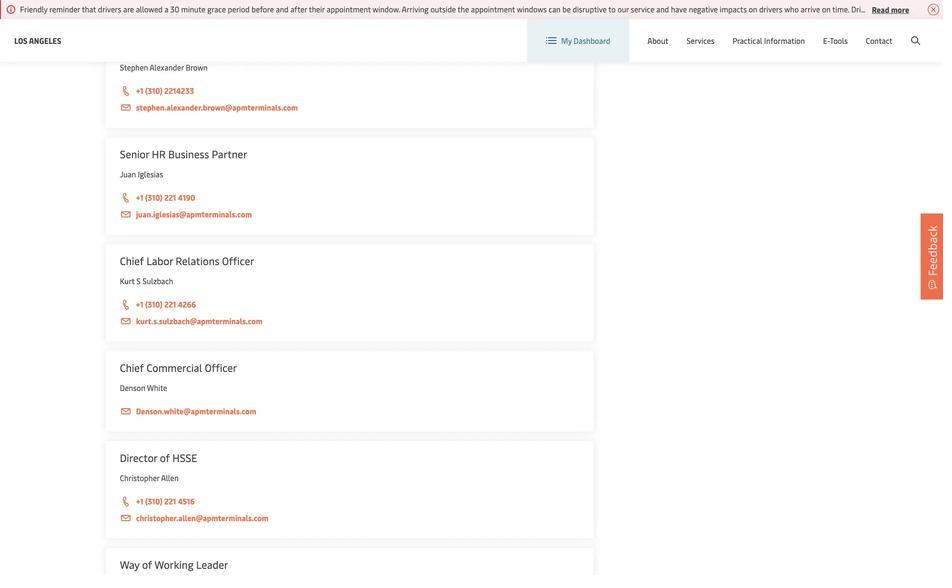 Task type: vqa. For each thing, say whether or not it's contained in the screenshot.


Task type: locate. For each thing, give the bounding box(es) containing it.
global menu button
[[739, 19, 813, 47]]

drivers
[[852, 4, 876, 14]]

(310) inside +1 (310) 221 4190 link
[[145, 192, 163, 203]]

0 horizontal spatial on
[[749, 4, 758, 14]]

2 (310) from the top
[[145, 192, 163, 203]]

221
[[164, 192, 176, 203], [164, 299, 176, 309], [164, 496, 176, 506]]

arrive
[[801, 4, 821, 14], [894, 4, 913, 14]]

0 horizontal spatial that
[[82, 4, 96, 14]]

+1 for chief
[[136, 299, 143, 309]]

outside left the
[[431, 4, 456, 14]]

221 for of
[[164, 496, 176, 506]]

of right way
[[142, 557, 152, 572]]

1 horizontal spatial drivers
[[760, 4, 783, 14]]

on
[[749, 4, 758, 14], [823, 4, 831, 14]]

221 for hr
[[164, 192, 176, 203]]

appointment right the
[[471, 4, 515, 14]]

2 chief from the top
[[120, 360, 144, 375]]

1 horizontal spatial on
[[823, 4, 831, 14]]

(310) down iglesias
[[145, 192, 163, 203]]

contact
[[866, 35, 893, 46]]

4266
[[178, 299, 196, 309]]

1 horizontal spatial outside
[[915, 4, 941, 14]]

2 outside from the left
[[915, 4, 941, 14]]

denson white
[[120, 382, 167, 393]]

1 horizontal spatial and
[[657, 4, 669, 14]]

login / create account
[[848, 28, 926, 38]]

and left "after"
[[276, 4, 289, 14]]

outside left t
[[915, 4, 941, 14]]

+1 (310) 221 4190
[[136, 192, 195, 203]]

about
[[648, 35, 669, 46]]

+1 down stephen
[[136, 85, 143, 96]]

and left have
[[657, 4, 669, 14]]

juan.iglesias@apmterminals.com link
[[120, 208, 580, 220]]

arrive right who
[[801, 4, 821, 14]]

chief for chief commercial officer
[[120, 360, 144, 375]]

that right reminder
[[82, 4, 96, 14]]

+1 down christopher
[[136, 496, 143, 506]]

(310) down christopher allen
[[145, 496, 163, 506]]

2 drivers from the left
[[760, 4, 783, 14]]

on left time.
[[823, 4, 831, 14]]

1 horizontal spatial arrive
[[894, 4, 913, 14]]

+1 (310) 2214233 link
[[120, 85, 580, 97]]

1 appointment from the left
[[327, 4, 371, 14]]

of left hsse at the bottom left
[[160, 451, 170, 465]]

alexander
[[150, 62, 184, 72]]

0 vertical spatial of
[[160, 451, 170, 465]]

appointment
[[327, 4, 371, 14], [471, 4, 515, 14]]

drivers left are
[[98, 4, 121, 14]]

+1 (310) 221 4190 link
[[120, 192, 580, 204]]

chief labor relations officer
[[120, 254, 254, 268]]

221 left 4190
[[164, 192, 176, 203]]

switch location button
[[660, 28, 729, 38]]

angeles
[[29, 35, 61, 46]]

dashboard
[[574, 35, 611, 46]]

0 horizontal spatial of
[[142, 557, 152, 572]]

service
[[631, 4, 655, 14]]

1 horizontal spatial appointment
[[471, 4, 515, 14]]

3 (310) from the top
[[145, 299, 163, 309]]

(310) inside +1 (310) 221 4516 link
[[145, 496, 163, 506]]

read more
[[872, 4, 910, 15]]

0 horizontal spatial arrive
[[801, 4, 821, 14]]

christopher.allen@apmterminals.com link
[[120, 512, 580, 524]]

1 horizontal spatial of
[[160, 451, 170, 465]]

1 vertical spatial 221
[[164, 299, 176, 309]]

2214233
[[164, 85, 194, 96]]

read more button
[[872, 3, 910, 15]]

0 vertical spatial officer
[[222, 254, 254, 268]]

who
[[785, 4, 799, 14]]

2 that from the left
[[878, 4, 892, 14]]

be
[[563, 4, 571, 14]]

chief commercial officer
[[120, 360, 237, 375]]

2 +1 from the top
[[136, 192, 143, 203]]

and
[[276, 4, 289, 14], [657, 4, 669, 14]]

0 horizontal spatial and
[[276, 4, 289, 14]]

kurt
[[120, 276, 135, 286]]

e-tools
[[824, 35, 848, 46]]

friendly reminder that drivers are allowed a 30 minute grace period before and after their appointment window. arriving outside the appointment windows can be disruptive to our service and have negative impacts on drivers who arrive on time. drivers that arrive outside t
[[20, 4, 944, 14]]

services button
[[687, 19, 715, 62]]

appointment right their
[[327, 4, 371, 14]]

3 +1 from the top
[[136, 299, 143, 309]]

business
[[168, 147, 209, 161]]

sulzbach
[[143, 276, 173, 286]]

+1 (310) 221 4266 link
[[120, 298, 580, 311]]

(310)
[[145, 85, 163, 96], [145, 192, 163, 203], [145, 299, 163, 309], [145, 496, 163, 506]]

outside
[[431, 4, 456, 14], [915, 4, 941, 14]]

about button
[[648, 19, 669, 62]]

senior
[[120, 147, 149, 161]]

drivers left who
[[760, 4, 783, 14]]

after
[[291, 4, 307, 14]]

1 vertical spatial chief
[[120, 360, 144, 375]]

2 vertical spatial 221
[[164, 496, 176, 506]]

close alert image
[[928, 4, 940, 15]]

my
[[562, 35, 572, 46]]

+1 down 's'
[[136, 299, 143, 309]]

arrive right read
[[894, 4, 913, 14]]

contact button
[[866, 19, 893, 62]]

4 +1 from the top
[[136, 496, 143, 506]]

before
[[252, 4, 274, 14]]

stephen
[[120, 62, 148, 72]]

relations
[[176, 254, 220, 268]]

that right drivers on the top of the page
[[878, 4, 892, 14]]

feedback button
[[921, 214, 944, 299]]

+1 down juan iglesias
[[136, 192, 143, 203]]

1 vertical spatial of
[[142, 557, 152, 572]]

2 221 from the top
[[164, 299, 176, 309]]

officer
[[222, 254, 254, 268], [205, 360, 237, 375]]

director
[[120, 451, 157, 465]]

2 on from the left
[[823, 4, 831, 14]]

chief up the kurt
[[120, 254, 144, 268]]

have
[[671, 4, 687, 14]]

more
[[892, 4, 910, 15]]

4190
[[178, 192, 195, 203]]

1 chief from the top
[[120, 254, 144, 268]]

1 on from the left
[[749, 4, 758, 14]]

grace
[[207, 4, 226, 14]]

(310) inside +1 (310) 221 4266 'link'
[[145, 299, 163, 309]]

(310) left 2214233
[[145, 85, 163, 96]]

kurt s sulzbach
[[120, 276, 173, 286]]

on right impacts
[[749, 4, 758, 14]]

4 (310) from the top
[[145, 496, 163, 506]]

officer right relations
[[222, 254, 254, 268]]

0 vertical spatial chief
[[120, 254, 144, 268]]

juan.iglesias@apmterminals.com
[[136, 209, 252, 219]]

read
[[872, 4, 890, 15]]

0 vertical spatial 221
[[164, 192, 176, 203]]

1 vertical spatial officer
[[205, 360, 237, 375]]

officer right commercial
[[205, 360, 237, 375]]

kurt.s.sulzbach@apmterminals.com link
[[120, 315, 580, 327]]

3 221 from the top
[[164, 496, 176, 506]]

denson.white@apmterminals.com link
[[120, 405, 580, 417]]

our
[[618, 4, 629, 14]]

stephen.alexander.brown@apmterminals.com
[[136, 102, 298, 113]]

of for hsse
[[160, 451, 170, 465]]

drivers
[[98, 4, 121, 14], [760, 4, 783, 14]]

e-tools button
[[824, 19, 848, 62]]

partner
[[212, 147, 247, 161]]

chief up denson
[[120, 360, 144, 375]]

0 horizontal spatial outside
[[431, 4, 456, 14]]

1 (310) from the top
[[145, 85, 163, 96]]

(310) down 'sulzbach' at top
[[145, 299, 163, 309]]

los
[[14, 35, 27, 46]]

chief
[[120, 254, 144, 268], [120, 360, 144, 375]]

221 left 4516 on the left
[[164, 496, 176, 506]]

s
[[137, 276, 141, 286]]

0 horizontal spatial appointment
[[327, 4, 371, 14]]

1 221 from the top
[[164, 192, 176, 203]]

221 left 4266
[[164, 299, 176, 309]]

director of hsse
[[120, 451, 197, 465]]

+1 (310) 221 4516
[[136, 496, 195, 506]]

0 horizontal spatial drivers
[[98, 4, 121, 14]]

1 horizontal spatial that
[[878, 4, 892, 14]]

switch location
[[675, 28, 729, 38]]

221 inside 'link'
[[164, 299, 176, 309]]



Task type: describe. For each thing, give the bounding box(es) containing it.
+1 for senior
[[136, 192, 143, 203]]

1 +1 from the top
[[136, 85, 143, 96]]

denson.white@apmterminals.com
[[136, 406, 256, 416]]

a
[[165, 4, 169, 14]]

2 arrive from the left
[[894, 4, 913, 14]]

(310) for labor
[[145, 299, 163, 309]]

information
[[765, 35, 805, 46]]

hr
[[152, 147, 166, 161]]

+1 (310) 221 4516 link
[[120, 495, 580, 508]]

commercial
[[147, 360, 202, 375]]

1 outside from the left
[[431, 4, 456, 14]]

menu
[[784, 28, 803, 38]]

practical
[[733, 35, 763, 46]]

period
[[228, 4, 250, 14]]

christopher allen
[[120, 473, 179, 483]]

1 arrive from the left
[[801, 4, 821, 14]]

+1 for director
[[136, 496, 143, 506]]

los angeles
[[14, 35, 61, 46]]

can
[[549, 4, 561, 14]]

denson
[[120, 382, 145, 393]]

friendly
[[20, 4, 48, 14]]

negative
[[689, 4, 718, 14]]

30
[[170, 4, 179, 14]]

disruptive
[[573, 4, 607, 14]]

working
[[155, 557, 194, 572]]

iglesias
[[138, 169, 163, 179]]

juan
[[120, 169, 136, 179]]

minute
[[181, 4, 206, 14]]

221 for labor
[[164, 299, 176, 309]]

white
[[147, 382, 167, 393]]

2 and from the left
[[657, 4, 669, 14]]

e-
[[824, 35, 830, 46]]

(310) inside the +1 (310) 2214233 'link'
[[145, 85, 163, 96]]

+1 (310) 2214233
[[136, 85, 194, 96]]

practical information button
[[733, 19, 805, 62]]

kurt.s.sulzbach@apmterminals.com
[[136, 316, 263, 326]]

stephen alexander brown
[[120, 62, 208, 72]]

account
[[897, 28, 926, 38]]

windows
[[517, 4, 547, 14]]

reminder
[[49, 4, 80, 14]]

(310) for of
[[145, 496, 163, 506]]

(310) for hr
[[145, 192, 163, 203]]

brown
[[186, 62, 208, 72]]

switch
[[675, 28, 698, 38]]

window.
[[373, 4, 400, 14]]

tools
[[830, 35, 848, 46]]

allen
[[161, 473, 179, 483]]

chief for chief labor relations officer
[[120, 254, 144, 268]]

global
[[760, 28, 782, 38]]

to
[[609, 4, 616, 14]]

my dashboard button
[[546, 19, 611, 62]]

1 that from the left
[[82, 4, 96, 14]]

of for working
[[142, 557, 152, 572]]

feedback
[[925, 225, 941, 276]]

the
[[458, 4, 469, 14]]

senior hr business partner
[[120, 147, 247, 161]]

juan iglesias
[[120, 169, 163, 179]]

1 drivers from the left
[[98, 4, 121, 14]]

4516
[[178, 496, 195, 506]]

my dashboard
[[562, 35, 611, 46]]

labor
[[147, 254, 173, 268]]

time.
[[833, 4, 850, 14]]

global menu
[[760, 28, 803, 38]]

impacts
[[720, 4, 747, 14]]

login
[[848, 28, 867, 38]]

2 appointment from the left
[[471, 4, 515, 14]]

login / create account link
[[831, 19, 926, 47]]

stephen.alexander.brown@apmterminals.com link
[[120, 102, 580, 113]]

create
[[874, 28, 896, 38]]

1 and from the left
[[276, 4, 289, 14]]

t
[[942, 4, 944, 14]]

+1 (310) 221 4266
[[136, 299, 196, 309]]

christopher.allen@apmterminals.com
[[136, 513, 269, 523]]

are
[[123, 4, 134, 14]]

arriving
[[402, 4, 429, 14]]

their
[[309, 4, 325, 14]]

practical information
[[733, 35, 805, 46]]

christopher
[[120, 473, 160, 483]]

hsse
[[173, 451, 197, 465]]



